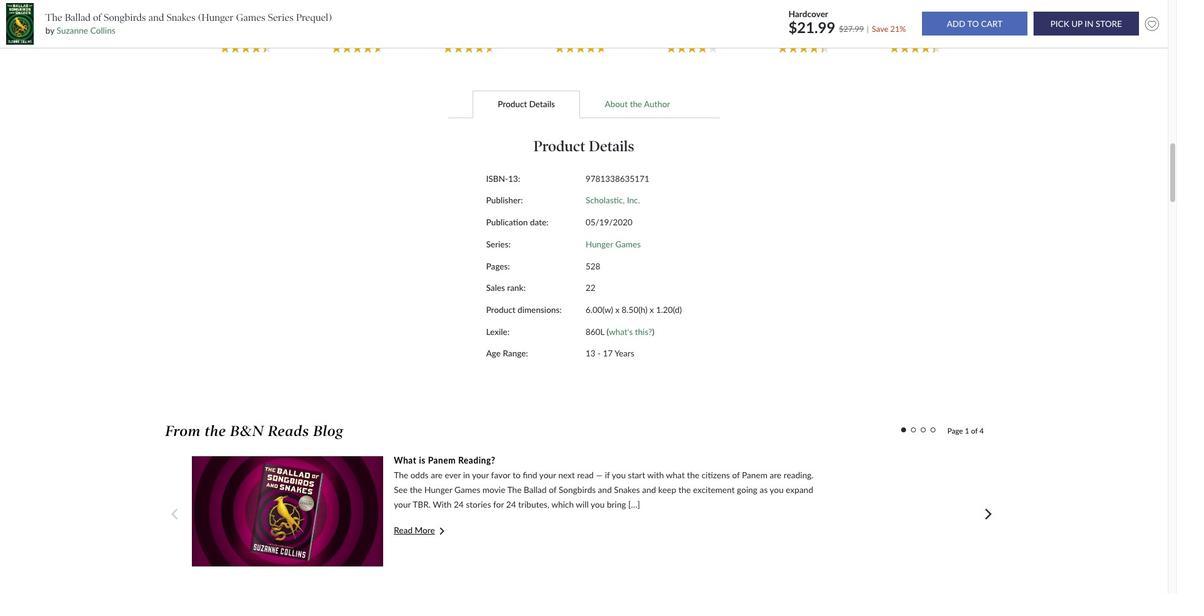 Task type: describe. For each thing, give the bounding box(es) containing it.
read
[[577, 470, 594, 480]]

(paperback
[[454, 20, 490, 29]]

about the author
[[605, 99, 670, 109]]

marissa meyer link
[[563, 31, 614, 41]]

catching fire (hunger games series #2) link
[[315, 11, 406, 30]]

ever
[[445, 470, 461, 480]]

what is panem reading? the odds are ever in your favor to find your next read — if you start with what the citizens of panem are reading. see the hunger games movie the ballad of songbirds and snakes and keep the excitement going as you expand your tbr. with 24 stories for 24 tributes, which will you bring […]
[[394, 455, 814, 510]]

as
[[760, 485, 768, 495]]

ballad inside the ballad of songbirds and snakes (hunger games series prequel) by suzanne collins
[[65, 12, 91, 23]]

pages:
[[486, 261, 510, 271]]

1.20(d)
[[656, 305, 682, 315]]

runner
[[889, 20, 913, 29]]

if
[[605, 470, 610, 480]]

6.00(w)
[[586, 305, 613, 315]]

page
[[947, 426, 963, 436]]

trilogy inside the hunger games trilogy boxset (paperback classic collection)
[[493, 11, 515, 20]]

joelle
[[777, 31, 797, 41]]

2 x from the left
[[650, 305, 654, 315]]

james dashner link
[[897, 31, 950, 41]]

0 horizontal spatial you
[[591, 499, 605, 510]]

tab list containing product details
[[171, 90, 997, 119]]

charbonneau
[[799, 31, 846, 41]]

favor
[[491, 470, 510, 480]]

read more
[[394, 525, 435, 535]]

2 testing from the left
[[823, 11, 846, 20]]

citizens
[[702, 470, 730, 480]]

$21.99 $27.99
[[788, 18, 864, 36]]

by left "kass"
[[667, 31, 676, 41]]

age
[[486, 348, 501, 359]]

1 horizontal spatial panem
[[742, 470, 768, 480]]

suzanne inside the ballad of songbirds and snakes (hunger games series prequel) by suzanne collins
[[57, 25, 88, 36]]

collection)
[[454, 30, 490, 39]]

hunger games
[[586, 239, 641, 249]]

0 horizontal spatial panem
[[428, 455, 456, 466]]

(
[[607, 327, 609, 337]]

mockingjay
[[204, 11, 241, 20]]

1 are from the left
[[431, 470, 443, 480]]

find
[[523, 470, 537, 480]]

sales rank:
[[486, 283, 526, 293]]

to
[[513, 470, 521, 480]]

product details inside 'link'
[[498, 99, 555, 109]]

catching
[[325, 11, 354, 20]]

1 x from the left
[[615, 305, 620, 315]]

games inside the hunger games trilogy boxset (paperback classic collection)
[[469, 11, 492, 20]]

expand
[[786, 485, 813, 495]]

product details inside tab panel
[[534, 137, 634, 155]]

lexile:
[[486, 327, 510, 337]]

games inside the ballad of songbirds and snakes (hunger games series prequel) by suzanne collins
[[236, 12, 265, 23]]

what's
[[609, 327, 633, 337]]

6.00(w) x 8.50(h) x 1.20(d)
[[586, 305, 682, 315]]

cure
[[918, 11, 933, 20]]

$21.99
[[788, 18, 835, 36]]

save 21%
[[872, 24, 906, 33]]

the down the to
[[507, 485, 522, 495]]

the inside "link"
[[630, 99, 642, 109]]

mockingjay (hunger games series #3) link
[[203, 11, 294, 30]]

catching fire (hunger games series #2) by suzanne collins
[[325, 11, 396, 41]]

author
[[644, 99, 670, 109]]

trilogy inside the testing (the testing trilogy series #1) by joelle charbonneau
[[779, 20, 800, 29]]

2 vertical spatial product
[[486, 305, 515, 315]]

will
[[576, 499, 589, 510]]

next
[[558, 470, 575, 480]]

#1)
[[824, 20, 835, 29]]

)
[[652, 327, 654, 337]]

product inside 'link'
[[498, 99, 527, 109]]

1
[[965, 426, 969, 436]]

james
[[897, 31, 918, 41]]

collins inside mockingjay (hunger games series #3) by suzanne collins
[[258, 31, 281, 41]]

by inside catching fire (hunger games series #2) by suzanne collins
[[328, 31, 336, 41]]

more
[[415, 525, 435, 535]]

for
[[493, 499, 504, 510]]

songbirds inside the ballad of songbirds and snakes (hunger games series prequel) by suzanne collins
[[104, 12, 146, 23]]

#2)
[[378, 20, 389, 29]]

suzanne inside mockingjay (hunger games series #3) by suzanne collins
[[227, 31, 256, 41]]

bring
[[607, 499, 626, 510]]

860l ( what's this? )
[[586, 327, 654, 337]]

by suzanne collins
[[439, 31, 505, 41]]

what is panem reading? image
[[192, 457, 383, 567]]

mockingjay (hunger games series #3) by suzanne collins
[[204, 11, 294, 41]]

what
[[394, 455, 417, 466]]

in
[[463, 470, 470, 480]]

excitement
[[693, 485, 735, 495]]

528
[[586, 261, 600, 271]]

snakes inside the ballad of songbirds and snakes (hunger games series prequel) by suzanne collins
[[167, 12, 195, 23]]

with
[[647, 470, 664, 480]]

games inside mockingjay (hunger games series #3) by suzanne collins
[[271, 11, 294, 20]]

of inside the ballad of songbirds and snakes (hunger games series prequel) by suzanne collins
[[93, 12, 101, 23]]

games inside what is panem reading? the odds are ever in your favor to find your next read — if you start with what the citizens of panem are reading. see the hunger games movie the ballad of songbirds and snakes and keep the excitement going as you expand your tbr. with 24 stories for 24 tributes, which will you bring […]
[[454, 485, 480, 495]]

8.50(h)
[[622, 305, 648, 315]]

keep
[[658, 485, 676, 495]]

what
[[666, 470, 685, 480]]

hunger games link
[[586, 239, 641, 249]]

hunger inside the hunger games trilogy boxset (paperback classic collection)
[[443, 11, 467, 20]]

classic
[[492, 20, 514, 29]]

(hunger inside mockingjay (hunger games series #3) by suzanne collins
[[243, 11, 269, 20]]

the testing (the testing trilogy series #1) by joelle charbonneau
[[767, 11, 846, 41]]

the for hunger
[[429, 11, 441, 20]]

collins inside catching fire (hunger games series #2) by suzanne collins
[[370, 31, 393, 41]]

odds
[[410, 470, 429, 480]]

and inside the ballad of songbirds and snakes (hunger games series prequel) by suzanne collins
[[149, 12, 164, 23]]

1 vertical spatial product
[[534, 137, 585, 155]]

2 are from the left
[[770, 470, 782, 480]]

1 24 from the left
[[454, 499, 464, 510]]

tbr.
[[413, 499, 431, 510]]

the down what
[[678, 485, 691, 495]]

#3) inside the death cure (maze runner series #3) by james dashner
[[936, 20, 947, 29]]

scholastic, inc. link
[[586, 195, 640, 206]]

date:
[[530, 217, 549, 228]]

the for death
[[881, 11, 894, 20]]

prequel)
[[296, 12, 332, 23]]

product details tab panel
[[370, 119, 798, 389]]

1 horizontal spatial you
[[612, 470, 626, 480]]

the for testing
[[767, 11, 780, 20]]

the down odds
[[410, 485, 422, 495]]

kass
[[678, 31, 694, 41]]

1 testing from the left
[[781, 11, 805, 20]]

the hunger games trilogy boxset (paperback classic collection)
[[429, 11, 515, 39]]

suzanne down (paperback
[[450, 31, 479, 41]]

age range:
[[486, 348, 528, 359]]

series inside the testing (the testing trilogy series #1) by joelle charbonneau
[[802, 20, 822, 29]]

reading.
[[784, 470, 814, 480]]

page 1 of 4
[[947, 426, 984, 436]]



Task type: locate. For each thing, give the bounding box(es) containing it.
1 vertical spatial details
[[589, 137, 634, 155]]

games inside product details tab panel
[[615, 239, 641, 249]]

product dimensions:
[[486, 305, 562, 315]]

1 horizontal spatial 24
[[506, 499, 516, 510]]

read
[[394, 525, 413, 535]]

13
[[586, 348, 595, 359]]

the right about
[[630, 99, 642, 109]]

option containing what is panem reading?
[[192, 455, 939, 567]]

ballad
[[65, 12, 91, 23], [524, 485, 547, 495]]

the up the save 21%
[[881, 11, 894, 20]]

panem
[[428, 455, 456, 466], [742, 470, 768, 480]]

ballad right the ballad of songbirds and snakes (hunger games series prequel) image
[[65, 12, 91, 23]]

24
[[454, 499, 464, 510], [506, 499, 516, 510]]

by inside mockingjay (hunger games series #3) by suzanne collins
[[216, 31, 225, 41]]

x left 1.20(d)
[[650, 305, 654, 315]]

b&n reads blog
[[230, 423, 344, 440]]

1 vertical spatial panem
[[742, 470, 768, 480]]

1 horizontal spatial and
[[598, 485, 612, 495]]

by inside the testing (the testing trilogy series #1) by joelle charbonneau
[[767, 31, 775, 41]]

range:
[[503, 348, 528, 359]]

(hunger
[[243, 11, 269, 20], [370, 11, 396, 20], [198, 12, 234, 23]]

1 vertical spatial product details
[[534, 137, 634, 155]]

24 right for at the left
[[506, 499, 516, 510]]

start
[[628, 470, 645, 480]]

x left 8.50(h)
[[615, 305, 620, 315]]

songbirds inside what is panem reading? the odds are ever in your favor to find your next read — if you start with what the citizens of panem are reading. see the hunger games movie the ballad of songbirds and snakes and keep the excitement going as you expand your tbr. with 24 stories for 24 tributes, which will you bring […]
[[559, 485, 596, 495]]

snakes left mockingjay
[[167, 12, 195, 23]]

the
[[429, 11, 441, 20], [767, 11, 780, 20], [881, 11, 894, 20], [45, 12, 62, 23], [394, 470, 408, 480], [507, 485, 522, 495]]

publication date:
[[486, 217, 549, 228]]

hunger up with
[[424, 485, 452, 495]]

#3) down '(maze'
[[936, 20, 947, 29]]

[…]
[[628, 499, 640, 510]]

(the
[[807, 11, 821, 20]]

going
[[737, 485, 757, 495]]

4
[[980, 426, 984, 436]]

trilogy up classic
[[493, 11, 515, 20]]

series inside the death cure (maze runner series #3) by james dashner
[[915, 20, 935, 29]]

product details link
[[473, 90, 580, 119]]

by down boxset
[[439, 31, 448, 41]]

details
[[529, 99, 555, 109], [589, 137, 634, 155]]

#3)
[[254, 20, 265, 29], [936, 20, 947, 29]]

by down mockingjay
[[216, 31, 225, 41]]

panem up ever
[[428, 455, 456, 466]]

by left marissa
[[553, 31, 561, 41]]

suzanne down 'mockingjay (hunger games series #3)' link
[[227, 31, 256, 41]]

series down mockingjay
[[233, 20, 252, 29]]

kass morgan link
[[678, 31, 723, 41]]

2 horizontal spatial (hunger
[[370, 11, 396, 20]]

the inside the ballad of songbirds and snakes (hunger games series prequel) by suzanne collins
[[45, 12, 62, 23]]

the up see
[[394, 470, 408, 480]]

1 horizontal spatial #3)
[[936, 20, 947, 29]]

ballad up tributes,
[[524, 485, 547, 495]]

what is panem reading? link
[[394, 455, 495, 467]]

0 horizontal spatial your
[[394, 499, 411, 510]]

series inside catching fire (hunger games series #2) by suzanne collins
[[356, 20, 376, 29]]

0 horizontal spatial and
[[149, 12, 164, 23]]

the
[[630, 99, 642, 109], [205, 423, 226, 440], [687, 470, 699, 480], [410, 485, 422, 495], [678, 485, 691, 495]]

testing up #1)
[[823, 11, 846, 20]]

is
[[419, 455, 426, 466]]

24 right with
[[454, 499, 464, 510]]

hunger up 528
[[586, 239, 613, 249]]

2 horizontal spatial you
[[770, 485, 784, 495]]

your right find
[[539, 470, 556, 480]]

hunger inside product details tab panel
[[586, 239, 613, 249]]

0 vertical spatial snakes
[[167, 12, 195, 23]]

the death cure (maze runner series #3) by james dashner
[[881, 11, 955, 41]]

the for ballad
[[45, 12, 62, 23]]

suzanne down "catching fire (hunger games series #2)" link
[[338, 31, 368, 41]]

your
[[472, 470, 489, 480], [539, 470, 556, 480], [394, 499, 411, 510]]

by marissa meyer
[[553, 31, 614, 41]]

tab list
[[171, 90, 997, 119]]

860l
[[586, 327, 604, 337]]

1 horizontal spatial ballad
[[524, 485, 547, 495]]

ballad inside what is panem reading? the odds are ever in your favor to find your next read — if you start with what the citizens of panem are reading. see the hunger games movie the ballad of songbirds and snakes and keep the excitement going as you expand your tbr. with 24 stories for 24 tributes, which will you bring […]
[[524, 485, 547, 495]]

panem up going
[[742, 470, 768, 480]]

1 horizontal spatial are
[[770, 470, 782, 480]]

suzanne
[[57, 25, 88, 36], [227, 31, 256, 41], [338, 31, 368, 41], [450, 31, 479, 41]]

the up boxset
[[429, 11, 441, 20]]

2 24 from the left
[[506, 499, 516, 510]]

by right the ballad of songbirds and snakes (hunger games series prequel) image
[[45, 25, 54, 36]]

details inside product details 'link'
[[529, 99, 555, 109]]

meyer
[[592, 31, 614, 41]]

1 horizontal spatial your
[[472, 470, 489, 480]]

1 vertical spatial ballad
[[524, 485, 547, 495]]

you
[[612, 470, 626, 480], [770, 485, 784, 495], [591, 499, 605, 510]]

with
[[433, 499, 452, 510]]

13 - 17 years
[[586, 348, 634, 359]]

hunger inside what is panem reading? the odds are ever in your favor to find your next read — if you start with what the citizens of panem are reading. see the hunger games movie the ballad of songbirds and snakes and keep the excitement going as you expand your tbr. with 24 stories for 24 tributes, which will you bring […]
[[424, 485, 452, 495]]

series inside the ballad of songbirds and snakes (hunger games series prequel) by suzanne collins
[[268, 12, 294, 23]]

13:
[[508, 173, 520, 184]]

snakes up […]
[[614, 485, 640, 495]]

suzanne right the ballad of songbirds and snakes (hunger games series prequel) image
[[57, 25, 88, 36]]

1 vertical spatial songbirds
[[559, 485, 596, 495]]

0 vertical spatial product
[[498, 99, 527, 109]]

0 horizontal spatial songbirds
[[104, 12, 146, 23]]

None submit
[[922, 12, 1027, 36], [1033, 12, 1139, 36], [922, 12, 1027, 36], [1033, 12, 1139, 36]]

your right in
[[472, 470, 489, 480]]

by down 'runner' on the top of the page
[[887, 31, 895, 41]]

trilogy up the joelle
[[779, 20, 800, 29]]

0 vertical spatial trilogy
[[493, 11, 515, 20]]

from the b&n reads blog
[[165, 423, 344, 440]]

publisher:
[[486, 195, 523, 206]]

#3) left prequel)
[[254, 20, 265, 29]]

05/19/2020
[[586, 217, 633, 228]]

the right from
[[205, 423, 226, 440]]

0 horizontal spatial 24
[[454, 499, 464, 510]]

snakes inside what is panem reading? the odds are ever in your favor to find your next read — if you start with what the citizens of panem are reading. see the hunger games movie the ballad of songbirds and snakes and keep the excitement going as you expand your tbr. with 24 stories for 24 tributes, which will you bring […]
[[614, 485, 640, 495]]

marissa
[[563, 31, 590, 41]]

-
[[598, 348, 601, 359]]

the inside the hunger games trilogy boxset (paperback classic collection)
[[429, 11, 441, 20]]

songbirds
[[104, 12, 146, 23], [559, 485, 596, 495]]

1 vertical spatial hunger
[[586, 239, 613, 249]]

the ballad of songbirds and snakes (hunger games series prequel) image
[[6, 3, 33, 45]]

add to wishlist image
[[1142, 14, 1162, 34]]

what's this? link
[[609, 327, 652, 337]]

0 horizontal spatial x
[[615, 305, 620, 315]]

reading?
[[458, 455, 495, 466]]

details inside product details tab panel
[[589, 137, 634, 155]]

1 horizontal spatial songbirds
[[559, 485, 596, 495]]

0 vertical spatial panem
[[428, 455, 456, 466]]

1 vertical spatial trilogy
[[779, 20, 800, 29]]

publication
[[486, 217, 528, 228]]

dashner
[[920, 31, 950, 41]]

by left the joelle
[[767, 31, 775, 41]]

series left prequel)
[[268, 12, 294, 23]]

2 horizontal spatial and
[[642, 485, 656, 495]]

hardcover
[[788, 8, 828, 19]]

the death cure (maze runner series #3) link
[[873, 11, 964, 30]]

and
[[149, 12, 164, 23], [598, 485, 612, 495], [642, 485, 656, 495]]

1 horizontal spatial snakes
[[614, 485, 640, 495]]

—
[[596, 470, 603, 480]]

by kass morgan
[[667, 31, 723, 41]]

series:
[[486, 239, 511, 249]]

the right the ballad of songbirds and snakes (hunger games series prequel) image
[[45, 12, 62, 23]]

2 vertical spatial you
[[591, 499, 605, 510]]

morgan
[[696, 31, 723, 41]]

series
[[268, 12, 294, 23], [233, 20, 252, 29], [356, 20, 376, 29], [802, 20, 822, 29], [915, 20, 935, 29]]

you right will
[[591, 499, 605, 510]]

by inside the ballad of songbirds and snakes (hunger games series prequel) by suzanne collins
[[45, 25, 54, 36]]

option
[[192, 455, 939, 567]]

by
[[45, 25, 54, 36], [216, 31, 225, 41], [328, 31, 336, 41], [439, 31, 448, 41], [553, 31, 561, 41], [667, 31, 676, 41], [767, 31, 775, 41], [887, 31, 895, 41]]

0 vertical spatial songbirds
[[104, 12, 146, 23]]

by down catching
[[328, 31, 336, 41]]

series down (the on the top right of page
[[802, 20, 822, 29]]

testing left (the on the top right of page
[[781, 11, 805, 20]]

see
[[394, 485, 408, 495]]

0 horizontal spatial #3)
[[254, 20, 265, 29]]

series down cure
[[915, 20, 935, 29]]

0 horizontal spatial ballad
[[65, 12, 91, 23]]

tributes,
[[518, 499, 549, 510]]

(hunger inside the ballad of songbirds and snakes (hunger games series prequel) by suzanne collins
[[198, 12, 234, 23]]

0 horizontal spatial trilogy
[[493, 11, 515, 20]]

hunger up boxset
[[443, 11, 467, 20]]

series down fire
[[356, 20, 376, 29]]

0 vertical spatial product details
[[498, 99, 555, 109]]

2 vertical spatial hunger
[[424, 485, 452, 495]]

inc.
[[627, 195, 640, 206]]

0 horizontal spatial testing
[[781, 11, 805, 20]]

of
[[93, 12, 101, 23], [971, 426, 978, 436], [732, 470, 740, 480], [549, 485, 556, 495]]

0 horizontal spatial are
[[431, 470, 443, 480]]

0 vertical spatial hunger
[[443, 11, 467, 20]]

1 horizontal spatial details
[[589, 137, 634, 155]]

sales
[[486, 283, 505, 293]]

#3) inside mockingjay (hunger games series #3) by suzanne collins
[[254, 20, 265, 29]]

the up the joelle
[[767, 11, 780, 20]]

fire
[[355, 11, 368, 20]]

by inside the death cure (maze runner series #3) by james dashner
[[887, 31, 895, 41]]

the ballad of songbirds and snakes (hunger games series prequel) by suzanne collins
[[45, 12, 332, 36]]

suzanne inside catching fire (hunger games series #2) by suzanne collins
[[338, 31, 368, 41]]

stories
[[466, 499, 491, 510]]

0 vertical spatial details
[[529, 99, 555, 109]]

1 #3) from the left
[[254, 20, 265, 29]]

1 vertical spatial you
[[770, 485, 784, 495]]

(maze
[[935, 11, 955, 20]]

are left reading.
[[770, 470, 782, 480]]

the right what
[[687, 470, 699, 480]]

2 #3) from the left
[[936, 20, 947, 29]]

0 horizontal spatial (hunger
[[198, 12, 234, 23]]

0 horizontal spatial snakes
[[167, 12, 195, 23]]

1 horizontal spatial trilogy
[[779, 20, 800, 29]]

17
[[603, 348, 613, 359]]

series inside mockingjay (hunger games series #3) by suzanne collins
[[233, 20, 252, 29]]

1 horizontal spatial testing
[[823, 11, 846, 20]]

boxset
[[430, 20, 452, 29]]

are left ever
[[431, 470, 443, 480]]

you right as
[[770, 485, 784, 495]]

about
[[605, 99, 628, 109]]

1 horizontal spatial x
[[650, 305, 654, 315]]

games inside catching fire (hunger games series #2) by suzanne collins
[[332, 20, 355, 29]]

years
[[615, 348, 634, 359]]

(hunger inside catching fire (hunger games series #2) by suzanne collins
[[370, 11, 396, 20]]

0 horizontal spatial details
[[529, 99, 555, 109]]

1 vertical spatial snakes
[[614, 485, 640, 495]]

collins inside the ballad of songbirds and snakes (hunger games series prequel) by suzanne collins
[[90, 25, 115, 36]]

this?
[[635, 327, 652, 337]]

the inside the death cure (maze runner series #3) by james dashner
[[881, 11, 894, 20]]

your down see
[[394, 499, 411, 510]]

you right if
[[612, 470, 626, 480]]

the inside the testing (the testing trilogy series #1) by joelle charbonneau
[[767, 11, 780, 20]]

0 vertical spatial you
[[612, 470, 626, 480]]

2 horizontal spatial your
[[539, 470, 556, 480]]

1 horizontal spatial (hunger
[[243, 11, 269, 20]]

0 vertical spatial ballad
[[65, 12, 91, 23]]



Task type: vqa. For each thing, say whether or not it's contained in the screenshot.
Preferences on the right bottom of page
no



